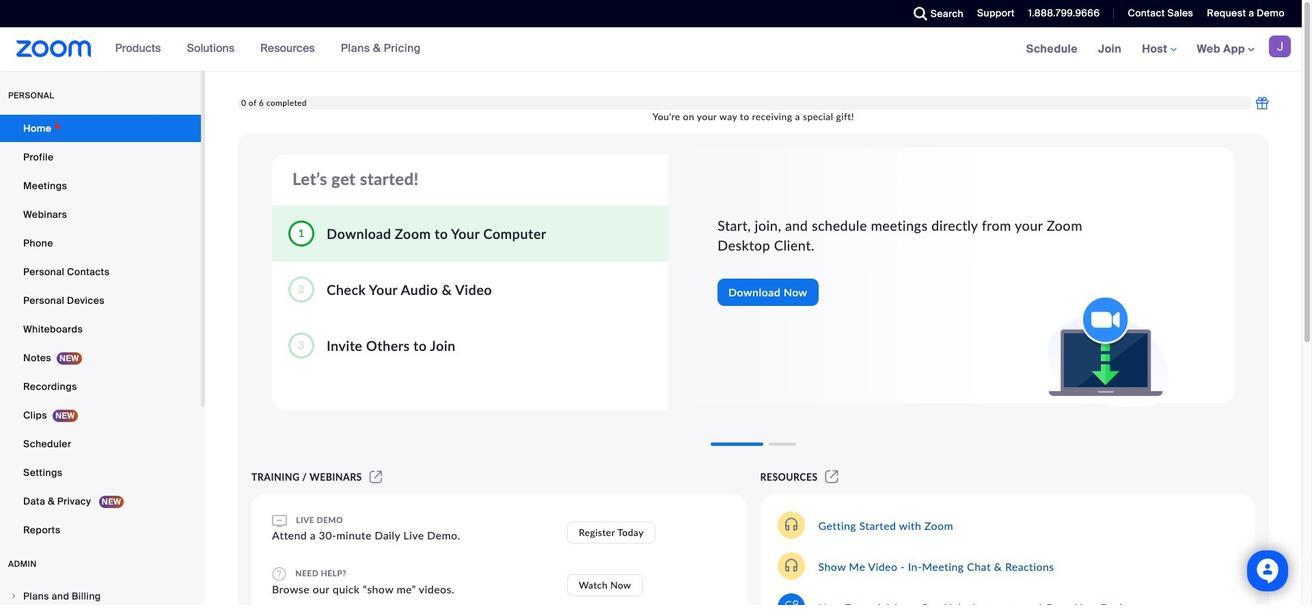 Task type: describe. For each thing, give the bounding box(es) containing it.
2 window new image from the left
[[824, 472, 841, 483]]

profile picture image
[[1270, 36, 1292, 57]]

meetings navigation
[[1017, 27, 1303, 72]]

1 window new image from the left
[[368, 472, 384, 483]]

product information navigation
[[105, 27, 431, 71]]



Task type: locate. For each thing, give the bounding box(es) containing it.
personal menu menu
[[0, 115, 201, 546]]

menu item
[[0, 584, 201, 606]]

0 horizontal spatial window new image
[[368, 472, 384, 483]]

right image
[[10, 593, 18, 601]]

window new image
[[368, 472, 384, 483], [824, 472, 841, 483]]

banner
[[0, 27, 1303, 72]]

zoom logo image
[[16, 40, 91, 57]]

1 horizontal spatial window new image
[[824, 472, 841, 483]]



Task type: vqa. For each thing, say whether or not it's contained in the screenshot.
product information navigation
yes



